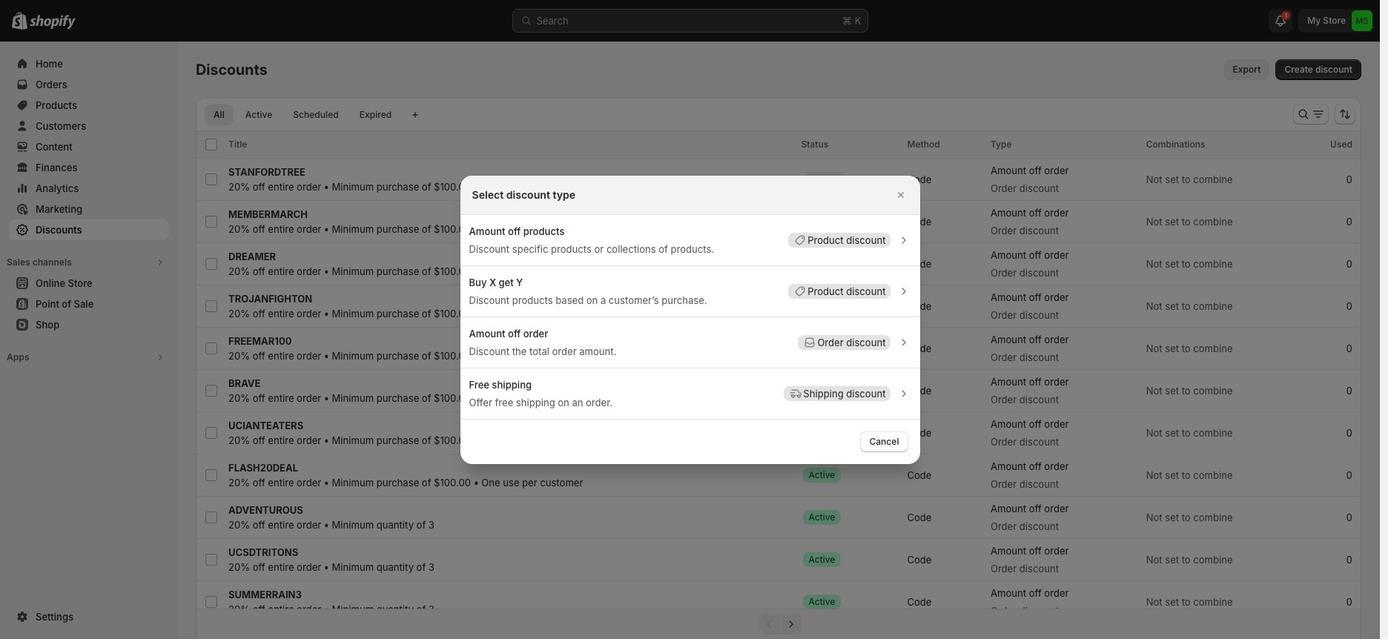 Task type: vqa. For each thing, say whether or not it's contained in the screenshot.
Pagination element
yes



Task type: locate. For each thing, give the bounding box(es) containing it.
dialog
[[0, 175, 1381, 464]]

tab list
[[202, 104, 404, 125]]



Task type: describe. For each thing, give the bounding box(es) containing it.
pagination element
[[196, 609, 1362, 640]]

shopify image
[[30, 15, 76, 30]]



